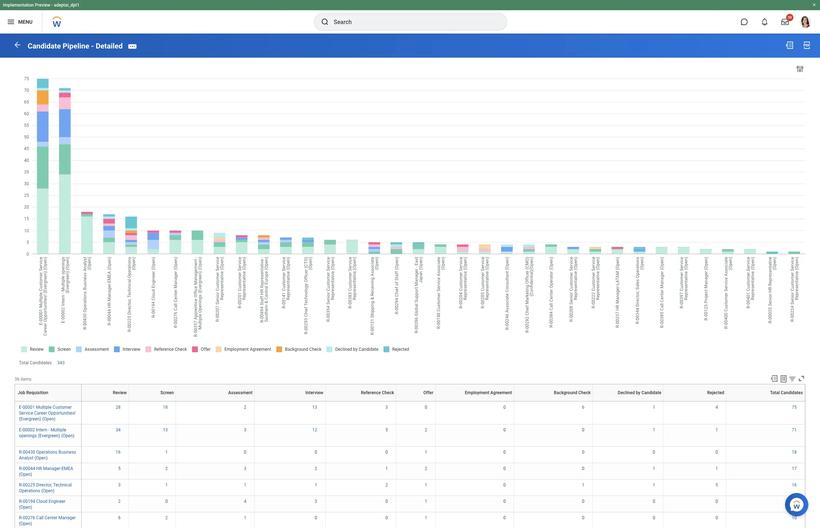 Task type: vqa. For each thing, say whether or not it's contained in the screenshot.


Task type: describe. For each thing, give the bounding box(es) containing it.
1 horizontal spatial 4
[[716, 405, 719, 410]]

34 button
[[116, 427, 122, 433]]

offer inside row element
[[424, 390, 434, 395]]

1 vertical spatial 16 button
[[793, 482, 799, 488]]

0 vertical spatial 13 button
[[313, 404, 319, 410]]

declined inside row element
[[618, 390, 635, 395]]

0 vertical spatial background
[[554, 390, 578, 395]]

0 horizontal spatial total
[[19, 360, 29, 365]]

- for detailed
[[91, 41, 94, 50]]

r-00194 cloud engineer (open)
[[19, 499, 66, 510]]

0 horizontal spatial 4
[[244, 499, 247, 504]]

0 horizontal spatial 6
[[118, 515, 121, 520]]

0 horizontal spatial 5
[[118, 466, 121, 471]]

34
[[116, 427, 121, 432]]

menu button
[[0, 10, 42, 34]]

service
[[19, 411, 33, 416]]

75
[[793, 405, 797, 410]]

1 horizontal spatial total
[[765, 401, 766, 401]]

analyst
[[19, 455, 33, 460]]

10 button for 0
[[793, 515, 799, 521]]

13 for bottommost 13 button
[[163, 427, 168, 432]]

0 horizontal spatial by
[[628, 401, 628, 401]]

candidate pipeline - detailed link
[[28, 41, 123, 50]]

multiple inside e-00002 intern - multiple openings (evergreen) (open)
[[51, 427, 66, 432]]

1 horizontal spatial 18 button
[[793, 449, 799, 455]]

- for adeptai_dpt1
[[51, 3, 53, 8]]

(open) inside r-00044 hr manager-emea (open)
[[19, 472, 32, 477]]

343
[[57, 360, 65, 365]]

r-00225 director, technical operations (open) link
[[19, 481, 72, 493]]

0 horizontal spatial total candidates
[[19, 360, 52, 365]]

manager-
[[43, 466, 62, 471]]

emea
[[62, 466, 73, 471]]

reference check button
[[359, 401, 363, 401]]

review for review
[[113, 390, 127, 395]]

(evergreen) inside e-00001 multiple customer service career opportunities! (evergreen) (open)
[[19, 416, 41, 422]]

employment inside row element
[[465, 390, 490, 395]]

(open) inside e-00002 intern - multiple openings (evergreen) (open)
[[61, 433, 74, 438]]

reference inside row element
[[361, 390, 381, 395]]

36 items
[[15, 377, 31, 382]]

00194
[[23, 499, 35, 504]]

1 horizontal spatial candidates
[[766, 401, 768, 401]]

screen button
[[152, 401, 153, 401]]

1 vertical spatial screen
[[152, 401, 153, 401]]

director,
[[36, 482, 52, 487]]

e-00001 multiple customer service career opportunities! (evergreen) (open) link
[[19, 403, 76, 422]]

background check button
[[552, 401, 556, 401]]

0 horizontal spatial assessment
[[214, 401, 216, 401]]

fullscreen image
[[798, 374, 806, 382]]

center
[[45, 515, 57, 520]]

employment agreement
[[465, 390, 512, 395]]

configure and view chart data image
[[796, 64, 805, 73]]

previous page image
[[13, 40, 22, 49]]

multiple inside e-00001 multiple customer service career opportunities! (evergreen) (open)
[[36, 405, 52, 410]]

0 horizontal spatial 16 button
[[116, 449, 122, 455]]

1 horizontal spatial candidate
[[629, 401, 630, 401]]

0 vertical spatial 6 button
[[583, 404, 586, 410]]

background check
[[554, 390, 591, 395]]

17
[[793, 466, 797, 471]]

28 button
[[116, 404, 122, 410]]

1 vertical spatial rejected
[[695, 401, 696, 401]]

inbox large image
[[782, 18, 789, 26]]

openings
[[19, 433, 37, 438]]

r-00430 operations business analyst (open) link
[[19, 448, 76, 460]]

call
[[36, 515, 44, 520]]

employment agreement button
[[473, 401, 477, 401]]

assessment inside row element
[[228, 390, 253, 395]]

manager
[[59, 515, 76, 520]]

1 horizontal spatial 16
[[793, 482, 797, 487]]

00225
[[23, 482, 35, 487]]

requisition inside row element
[[26, 390, 48, 395]]

customer
[[53, 405, 72, 410]]

75 button
[[793, 404, 799, 410]]

0 vertical spatial 5
[[386, 427, 388, 432]]

close environment banner image
[[813, 3, 817, 7]]

1 vertical spatial requisition
[[48, 401, 50, 401]]

0 vertical spatial 18 button
[[163, 404, 169, 410]]

00276
[[23, 515, 35, 520]]

r-00194 cloud engineer (open) link
[[19, 497, 66, 510]]

justify image
[[7, 18, 15, 26]]

0 horizontal spatial candidate
[[28, 41, 61, 50]]

view printable version (pdf) image
[[803, 41, 812, 50]]

12 button
[[313, 427, 319, 433]]

r-00044 hr manager-emea (open) link
[[19, 464, 73, 477]]

pipeline
[[63, 41, 89, 50]]

hr
[[36, 466, 42, 471]]

notifications large image
[[762, 18, 769, 26]]

implementation preview -   adeptai_dpt1
[[3, 3, 79, 8]]

assessment button
[[214, 401, 217, 401]]

71 button
[[793, 427, 799, 433]]

total inside row element
[[771, 390, 780, 395]]

screen inside row element
[[161, 390, 174, 395]]

2 horizontal spatial 5
[[716, 482, 719, 487]]

intern
[[36, 427, 47, 432]]

operations inside the r-00430 operations business analyst (open)
[[36, 449, 57, 455]]

reference check
[[361, 390, 394, 395]]

candidate pipeline - detailed
[[28, 41, 123, 50]]

1 vertical spatial employment
[[473, 401, 475, 401]]

detailed
[[96, 41, 123, 50]]

engineer
[[49, 499, 66, 504]]

1 horizontal spatial 5 button
[[386, 427, 389, 433]]

Search Workday  search field
[[334, 14, 492, 30]]

toolbar inside candidate pipeline - detailed main content
[[768, 374, 806, 384]]

1 vertical spatial declined
[[627, 401, 628, 401]]

e-00002 intern - multiple openings (evergreen) (open)
[[19, 427, 74, 438]]

implementation
[[3, 3, 34, 8]]

- inside e-00002 intern - multiple openings (evergreen) (open)
[[48, 427, 50, 432]]

agreement inside row element
[[491, 390, 512, 395]]

(open) inside r-00194 cloud engineer (open)
[[19, 505, 32, 510]]

total candidates inside row element
[[771, 390, 804, 395]]

1 horizontal spatial job
[[47, 401, 48, 401]]

17 button
[[793, 465, 799, 471]]

preview
[[35, 3, 50, 8]]

declined by candidate
[[618, 390, 662, 395]]

r-00225 director, technical operations (open)
[[19, 482, 72, 493]]

00001
[[23, 405, 35, 410]]



Task type: locate. For each thing, give the bounding box(es) containing it.
0 vertical spatial 5 button
[[386, 427, 389, 433]]

business
[[59, 449, 76, 455]]

0 horizontal spatial interview
[[289, 401, 291, 401]]

3 button
[[386, 404, 389, 410], [244, 427, 248, 433], [244, 465, 248, 471], [118, 482, 122, 488], [315, 498, 319, 504]]

by
[[636, 390, 641, 395], [628, 401, 628, 401]]

2 vertical spatial -
[[48, 427, 50, 432]]

review button
[[104, 401, 106, 401]]

r-00276 call center manager (open)
[[19, 515, 76, 526]]

0 vertical spatial total candidates
[[19, 360, 52, 365]]

profile logan mcneil image
[[800, 16, 812, 29]]

71
[[793, 427, 797, 432]]

1 vertical spatial (evergreen)
[[38, 433, 60, 438]]

job up e-00001 multiple customer service career opportunities! (evergreen) (open) link
[[47, 401, 48, 401]]

00430
[[23, 449, 35, 455]]

1 vertical spatial total candidates
[[771, 390, 804, 395]]

operations down 00225
[[19, 488, 40, 493]]

total candidates
[[19, 360, 52, 365], [771, 390, 804, 395]]

36
[[15, 377, 20, 382]]

operations up "manager-"
[[36, 449, 57, 455]]

candidate
[[28, 41, 61, 50], [642, 390, 662, 395], [629, 401, 630, 401]]

background
[[554, 390, 578, 395], [552, 401, 554, 401]]

1 horizontal spatial 4 button
[[716, 404, 720, 410]]

18 for right 18 button
[[793, 449, 797, 455]]

(open) down "00194"
[[19, 505, 32, 510]]

(open) inside e-00001 multiple customer service career opportunities! (evergreen) (open)
[[42, 416, 56, 422]]

- right intern
[[48, 427, 50, 432]]

1 e- from the top
[[19, 405, 23, 410]]

review screen assessment interview reference check offer employment agreement background check declined by candidate rejected total candidates
[[104, 401, 768, 401]]

declined up declined by candidate button
[[618, 390, 635, 395]]

r- inside r-00225 director, technical operations (open)
[[19, 482, 23, 487]]

18
[[163, 405, 168, 410], [793, 449, 797, 455]]

1 vertical spatial 13 button
[[163, 427, 169, 433]]

3
[[386, 405, 388, 410], [244, 427, 247, 432], [244, 466, 247, 471], [118, 482, 121, 487], [315, 499, 317, 504]]

0 button
[[425, 404, 429, 410], [504, 404, 507, 410], [504, 427, 507, 433], [583, 427, 586, 433], [244, 449, 248, 455], [315, 449, 319, 455], [386, 449, 389, 455], [504, 449, 507, 455], [583, 449, 586, 455], [653, 449, 657, 455], [716, 449, 720, 455], [504, 465, 507, 471], [583, 465, 586, 471], [504, 482, 507, 488], [165, 498, 169, 504], [386, 498, 389, 504], [504, 498, 507, 504], [583, 498, 586, 504], [653, 498, 657, 504], [716, 498, 720, 504], [315, 515, 319, 521], [386, 515, 389, 521], [504, 515, 507, 521], [583, 515, 586, 521], [653, 515, 657, 521], [716, 515, 720, 521]]

adeptai_dpt1
[[54, 3, 79, 8]]

(open) down career on the bottom left of the page
[[42, 416, 56, 422]]

total candidates up items
[[19, 360, 52, 365]]

r- up analyst
[[19, 449, 23, 455]]

0 vertical spatial review
[[113, 390, 127, 395]]

(evergreen) inside e-00002 intern - multiple openings (evergreen) (open)
[[38, 433, 60, 438]]

r- for 00276
[[19, 515, 23, 520]]

1 vertical spatial agreement
[[475, 401, 477, 401]]

0 horizontal spatial 18 button
[[163, 404, 169, 410]]

1 r- from the top
[[19, 449, 23, 455]]

1 10 from the top
[[793, 499, 797, 504]]

00002
[[23, 427, 35, 432]]

r- down "00194"
[[19, 515, 23, 520]]

28
[[116, 405, 121, 410]]

menu
[[18, 19, 33, 25]]

e-00002 intern - multiple openings (evergreen) (open) link
[[19, 426, 74, 438]]

1 vertical spatial by
[[628, 401, 628, 401]]

2 10 from the top
[[793, 515, 797, 520]]

1 horizontal spatial offer
[[424, 390, 434, 395]]

0 horizontal spatial 6 button
[[118, 515, 122, 521]]

row element
[[15, 384, 83, 401], [82, 384, 807, 401]]

rejected
[[708, 390, 725, 395], [695, 401, 696, 401]]

2 vertical spatial 5 button
[[716, 482, 720, 488]]

0 horizontal spatial 16
[[116, 449, 121, 455]]

job requisition button
[[47, 401, 50, 401]]

job requisition inside row element
[[18, 390, 48, 395]]

1
[[653, 405, 656, 410], [653, 427, 656, 432], [716, 427, 719, 432], [165, 449, 168, 455], [425, 449, 428, 455], [386, 466, 388, 471], [653, 466, 656, 471], [716, 466, 719, 471], [165, 482, 168, 487], [244, 482, 247, 487], [315, 482, 317, 487], [425, 482, 428, 487], [583, 482, 585, 487], [653, 482, 656, 487], [425, 499, 428, 504], [244, 515, 247, 520], [425, 515, 428, 520]]

16 down the 17 button
[[793, 482, 797, 487]]

toolbar
[[768, 374, 806, 384]]

10 button
[[793, 498, 799, 504], [793, 515, 799, 521]]

1 10 button from the top
[[793, 498, 799, 504]]

6
[[583, 405, 585, 410], [118, 515, 121, 520]]

review for review screen assessment interview reference check offer employment agreement background check declined by candidate rejected total candidates
[[104, 401, 106, 401]]

job inside row element
[[18, 390, 25, 395]]

e- for 00002
[[19, 427, 23, 432]]

multiple
[[36, 405, 52, 410], [51, 427, 66, 432]]

0 horizontal spatial candidates
[[30, 360, 52, 365]]

5 r- from the top
[[19, 515, 23, 520]]

0 vertical spatial multiple
[[36, 405, 52, 410]]

review inside row element
[[113, 390, 127, 395]]

1 vertical spatial offer
[[416, 401, 416, 401]]

candidates
[[30, 360, 52, 365], [782, 390, 804, 395], [766, 401, 768, 401]]

1 horizontal spatial interview
[[306, 390, 324, 395]]

select to filter grid data image
[[789, 375, 797, 382]]

18 button
[[163, 404, 169, 410], [793, 449, 799, 455]]

0 vertical spatial agreement
[[491, 390, 512, 395]]

2 horizontal spatial candidates
[[782, 390, 804, 395]]

export to excel image
[[786, 41, 795, 50]]

0 vertical spatial 16 button
[[116, 449, 122, 455]]

reference
[[361, 390, 381, 395], [359, 401, 361, 401]]

1 horizontal spatial background
[[554, 390, 578, 395]]

job requisition
[[18, 390, 48, 395], [47, 401, 50, 401]]

2 vertical spatial total
[[765, 401, 766, 401]]

0 vertical spatial 16
[[116, 449, 121, 455]]

employment down "employment agreement"
[[473, 401, 475, 401]]

0 vertical spatial candidates
[[30, 360, 52, 365]]

1 vertical spatial reference
[[359, 401, 361, 401]]

2 horizontal spatial 5 button
[[716, 482, 720, 488]]

offer button
[[416, 401, 417, 401]]

0 vertical spatial requisition
[[26, 390, 48, 395]]

row element containing review
[[82, 384, 807, 401]]

13 for top 13 button
[[313, 405, 317, 410]]

e- up openings in the left of the page
[[19, 427, 23, 432]]

requisition up e-00001 multiple customer service career opportunities! (evergreen) (open) link
[[48, 401, 50, 401]]

candidate pipeline - detailed main content
[[0, 34, 821, 528]]

0 horizontal spatial review
[[104, 401, 106, 401]]

1 vertical spatial job
[[47, 401, 48, 401]]

2 button
[[244, 404, 248, 410], [425, 427, 429, 433], [165, 465, 169, 471], [315, 465, 319, 471], [425, 465, 429, 471], [386, 482, 389, 488], [118, 498, 122, 504], [165, 515, 169, 521]]

interview button
[[289, 401, 291, 401]]

(open) down director,
[[41, 488, 54, 493]]

0 vertical spatial 4
[[716, 405, 719, 410]]

1 vertical spatial interview
[[289, 401, 291, 401]]

0 horizontal spatial offer
[[416, 401, 416, 401]]

agreement
[[491, 390, 512, 395], [475, 401, 477, 401]]

requisition up job requisition button
[[26, 390, 48, 395]]

e- up service
[[19, 405, 23, 410]]

job
[[18, 390, 25, 395], [47, 401, 48, 401]]

2
[[244, 405, 247, 410], [425, 427, 428, 432], [165, 466, 168, 471], [315, 466, 317, 471], [425, 466, 428, 471], [386, 482, 388, 487], [118, 499, 121, 504], [165, 515, 168, 520]]

employment up 'employment agreement' 'button'
[[465, 390, 490, 395]]

menu banner
[[0, 0, 821, 34]]

interview
[[306, 390, 324, 395], [289, 401, 291, 401]]

0 horizontal spatial 4 button
[[244, 498, 248, 504]]

16 down 34 button
[[116, 449, 121, 455]]

1 vertical spatial 5
[[118, 466, 121, 471]]

1 vertical spatial 4 button
[[244, 498, 248, 504]]

1 vertical spatial review
[[104, 401, 106, 401]]

343 button
[[57, 360, 66, 366]]

0 horizontal spatial 13 button
[[163, 427, 169, 433]]

r- inside r-00276 call center manager (open)
[[19, 515, 23, 520]]

4 r- from the top
[[19, 499, 23, 504]]

1 vertical spatial candidate
[[642, 390, 662, 395]]

0 vertical spatial rejected
[[708, 390, 725, 395]]

1 vertical spatial 10 button
[[793, 515, 799, 521]]

13 button
[[313, 404, 319, 410], [163, 427, 169, 433]]

1 vertical spatial multiple
[[51, 427, 66, 432]]

0 vertical spatial 13
[[313, 405, 317, 410]]

1 vertical spatial -
[[91, 41, 94, 50]]

r- for 00225
[[19, 482, 23, 487]]

search image
[[321, 18, 330, 26]]

r- up "00194"
[[19, 482, 23, 487]]

e- for 00001
[[19, 405, 23, 410]]

30 button
[[778, 14, 794, 30]]

16
[[116, 449, 121, 455], [793, 482, 797, 487]]

export to excel image
[[771, 374, 779, 382]]

0 horizontal spatial 13
[[163, 427, 168, 432]]

job down 36 items
[[18, 390, 25, 395]]

2 e- from the top
[[19, 427, 23, 432]]

0 horizontal spatial rejected
[[695, 401, 696, 401]]

r- down analyst
[[19, 466, 23, 471]]

1 horizontal spatial total candidates
[[771, 390, 804, 395]]

operations
[[36, 449, 57, 455], [19, 488, 40, 493]]

r- inside the r-00430 operations business analyst (open)
[[19, 449, 23, 455]]

(open) up business on the left of page
[[61, 433, 74, 438]]

declined
[[618, 390, 635, 395], [627, 401, 628, 401]]

1 vertical spatial 16
[[793, 482, 797, 487]]

1 vertical spatial job requisition
[[47, 401, 50, 401]]

1 vertical spatial assessment
[[214, 401, 216, 401]]

- right pipeline
[[91, 41, 94, 50]]

0 vertical spatial screen
[[161, 390, 174, 395]]

0 horizontal spatial -
[[48, 427, 50, 432]]

candidate inside row element
[[642, 390, 662, 395]]

r- inside r-00194 cloud engineer (open)
[[19, 499, 23, 504]]

1 vertical spatial 5 button
[[118, 465, 122, 471]]

1 vertical spatial 6
[[118, 515, 121, 520]]

operations inside r-00225 director, technical operations (open)
[[19, 488, 40, 493]]

r-00430 operations business analyst (open)
[[19, 449, 76, 460]]

16 button down 34 button
[[116, 449, 122, 455]]

r- for 00430
[[19, 449, 23, 455]]

1 button
[[653, 404, 657, 410], [653, 427, 657, 433], [716, 427, 720, 433], [165, 449, 169, 455], [425, 449, 429, 455], [386, 465, 389, 471], [653, 465, 657, 471], [716, 465, 720, 471], [165, 482, 169, 488], [244, 482, 248, 488], [315, 482, 319, 488], [425, 482, 429, 488], [583, 482, 586, 488], [653, 482, 657, 488], [425, 498, 429, 504], [244, 515, 248, 521], [425, 515, 429, 521]]

e-
[[19, 405, 23, 410], [19, 427, 23, 432]]

export to worksheets image
[[780, 374, 789, 383]]

0 vertical spatial 10 button
[[793, 498, 799, 504]]

13
[[313, 405, 317, 410], [163, 427, 168, 432]]

0 horizontal spatial agreement
[[475, 401, 477, 401]]

total candidates down export to worksheets "icon"
[[771, 390, 804, 395]]

1 vertical spatial background
[[552, 401, 554, 401]]

0 vertical spatial assessment
[[228, 390, 253, 395]]

0 vertical spatial employment
[[465, 390, 490, 395]]

12
[[313, 427, 317, 432]]

r- down 00225
[[19, 499, 23, 504]]

5 button
[[386, 427, 389, 433], [118, 465, 122, 471], [716, 482, 720, 488]]

rejected inside row element
[[708, 390, 725, 395]]

18 for the topmost 18 button
[[163, 405, 168, 410]]

0 vertical spatial offer
[[424, 390, 434, 395]]

0 vertical spatial by
[[636, 390, 641, 395]]

30
[[788, 15, 793, 19]]

00044
[[23, 466, 35, 471]]

(open) inside r-00276 call center manager (open)
[[19, 521, 32, 526]]

0 vertical spatial 6
[[583, 405, 585, 410]]

1 horizontal spatial -
[[51, 3, 53, 8]]

1 horizontal spatial 18
[[793, 449, 797, 455]]

10 button for 3
[[793, 498, 799, 504]]

2 vertical spatial candidate
[[629, 401, 630, 401]]

2 vertical spatial 5
[[716, 482, 719, 487]]

2 10 button from the top
[[793, 515, 799, 521]]

row element containing job requisition
[[15, 384, 83, 401]]

1 horizontal spatial 13 button
[[313, 404, 319, 410]]

screen
[[161, 390, 174, 395], [152, 401, 153, 401]]

items
[[21, 377, 31, 382]]

(open) up hr
[[35, 455, 48, 460]]

e- inside e-00002 intern - multiple openings (evergreen) (open)
[[19, 427, 23, 432]]

declined by candidate button
[[627, 401, 631, 401]]

cloud
[[36, 499, 48, 504]]

multiple right intern
[[51, 427, 66, 432]]

technical
[[53, 482, 72, 487]]

0 horizontal spatial job
[[18, 390, 25, 395]]

r-00276 call center manager (open) link
[[19, 514, 76, 526]]

r- for 00194
[[19, 499, 23, 504]]

total candidates column header
[[727, 401, 806, 402]]

10 for 0
[[793, 515, 797, 520]]

review
[[113, 390, 127, 395], [104, 401, 106, 401]]

candidates inside row element
[[782, 390, 804, 395]]

(open)
[[42, 416, 56, 422], [61, 433, 74, 438], [35, 455, 48, 460], [19, 472, 32, 477], [41, 488, 54, 493], [19, 505, 32, 510], [19, 521, 32, 526]]

10
[[793, 499, 797, 504], [793, 515, 797, 520]]

assessment
[[228, 390, 253, 395], [214, 401, 216, 401]]

r- for 00044
[[19, 466, 23, 471]]

0 vertical spatial total
[[19, 360, 29, 365]]

1 row element from the left
[[15, 384, 83, 401]]

by inside row element
[[636, 390, 641, 395]]

requisition
[[26, 390, 48, 395], [48, 401, 50, 401]]

1 vertical spatial operations
[[19, 488, 40, 493]]

0 vertical spatial interview
[[306, 390, 324, 395]]

r-00044 hr manager-emea (open)
[[19, 466, 73, 477]]

3 r- from the top
[[19, 482, 23, 487]]

1 horizontal spatial agreement
[[491, 390, 512, 395]]

(evergreen)
[[19, 416, 41, 422], [38, 433, 60, 438]]

1 vertical spatial 13
[[163, 427, 168, 432]]

job requisition up e-00001 multiple customer service career opportunities! (evergreen) (open) link
[[47, 401, 50, 401]]

opportunities!
[[48, 411, 76, 416]]

0 vertical spatial declined
[[618, 390, 635, 395]]

interview inside row element
[[306, 390, 324, 395]]

(open) inside the r-00430 operations business analyst (open)
[[35, 455, 48, 460]]

1 vertical spatial 4
[[244, 499, 247, 504]]

r- inside r-00044 hr manager-emea (open)
[[19, 466, 23, 471]]

e- inside e-00001 multiple customer service career opportunities! (evergreen) (open)
[[19, 405, 23, 410]]

1 horizontal spatial 5
[[386, 427, 388, 432]]

multiple up career on the bottom left of the page
[[36, 405, 52, 410]]

(open) down the 00044
[[19, 472, 32, 477]]

job requisition up the 00001
[[18, 390, 48, 395]]

declined down declined by candidate in the bottom of the page
[[627, 401, 628, 401]]

- inside menu banner
[[51, 3, 53, 8]]

2 row element from the left
[[82, 384, 807, 401]]

- right preview
[[51, 3, 53, 8]]

10 for 3
[[793, 499, 797, 504]]

(evergreen) down intern
[[38, 433, 60, 438]]

1 horizontal spatial by
[[636, 390, 641, 395]]

(evergreen) down service
[[19, 416, 41, 422]]

0 vertical spatial job
[[18, 390, 25, 395]]

e-00001 multiple customer service career opportunities! (evergreen) (open)
[[19, 405, 76, 422]]

16 button down the 17 button
[[793, 482, 799, 488]]

(open) down 00276
[[19, 521, 32, 526]]

offer
[[424, 390, 434, 395], [416, 401, 416, 401]]

0 horizontal spatial 5 button
[[118, 465, 122, 471]]

2 r- from the top
[[19, 466, 23, 471]]

career
[[34, 411, 47, 416]]

rejected button
[[695, 401, 696, 401]]

6 button
[[583, 404, 586, 410], [118, 515, 122, 521]]

total
[[19, 360, 29, 365], [771, 390, 780, 395], [765, 401, 766, 401]]

4 button
[[716, 404, 720, 410], [244, 498, 248, 504]]

(open) inside r-00225 director, technical operations (open)
[[41, 488, 54, 493]]

1 horizontal spatial 6
[[583, 405, 585, 410]]

2 horizontal spatial candidate
[[642, 390, 662, 395]]



